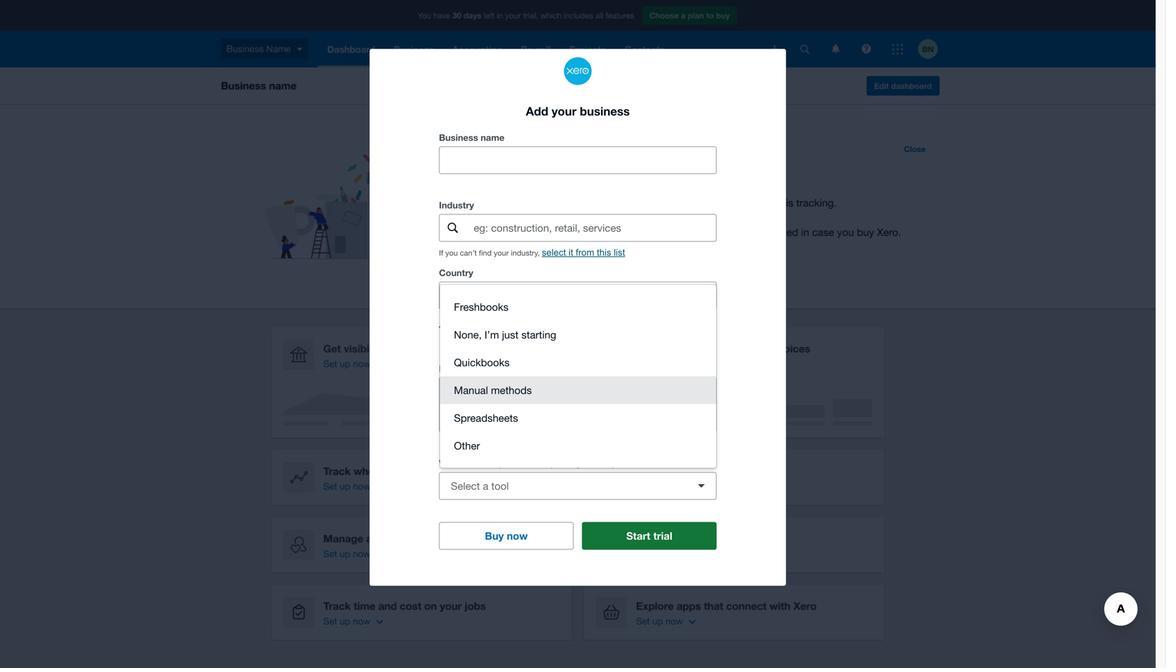 Task type: describe. For each thing, give the bounding box(es) containing it.
run
[[595, 458, 609, 469]]

using
[[558, 458, 581, 469]]

do you have employees?
[[439, 363, 547, 374]]

a
[[483, 480, 489, 492]]

none,
[[454, 329, 482, 341]]

what
[[439, 458, 461, 469]]

just for i'm
[[502, 329, 519, 341]]

i'm
[[485, 329, 499, 341]]

start trial button
[[582, 522, 717, 550]]

none, i'm just starting button
[[440, 321, 717, 349]]

spreadsheets button
[[440, 404, 717, 432]]

buy now button
[[439, 522, 574, 550]]

select it from this list button
[[542, 247, 625, 258]]

you for can't
[[446, 249, 458, 258]]

tool inside "popup button"
[[491, 480, 509, 492]]

now
[[507, 530, 528, 543]]

clear image
[[689, 282, 717, 310]]

if you can't find your industry, select it from this list
[[439, 247, 625, 258]]

other button
[[440, 432, 717, 460]]

(utc-
[[481, 325, 501, 334]]

you for have
[[454, 363, 469, 374]]

me
[[521, 412, 535, 425]]

2 vertical spatial your
[[612, 458, 631, 469]]

add your business
[[526, 104, 630, 118]]

industry
[[439, 200, 474, 211]]

search icon image
[[448, 223, 458, 233]]

quickbooks button
[[440, 349, 717, 377]]

if
[[439, 249, 443, 258]]

none, i'm just starting
[[454, 329, 557, 341]]

are
[[483, 458, 497, 469]]

2 vertical spatial you
[[499, 458, 515, 469]]

1 time from the left
[[439, 325, 457, 334]]

add
[[526, 104, 549, 118]]

freshbooks button
[[440, 293, 717, 321]]

time zone: (utc-05:00) eastern time (us & canada)
[[439, 325, 622, 334]]

just for it's
[[501, 412, 518, 425]]

select a tool
[[451, 480, 509, 492]]

employees?
[[495, 363, 547, 374]]

05:00)
[[501, 325, 523, 334]]

eastern
[[525, 325, 551, 334]]

0 vertical spatial your
[[552, 104, 577, 118]]

business name
[[439, 132, 505, 143]]

select
[[542, 247, 566, 258]]

manual
[[454, 384, 488, 396]]

other
[[454, 440, 480, 452]]

find
[[479, 249, 492, 258]]



Task type: vqa. For each thing, say whether or not it's contained in the screenshot.
'No,'
yes



Task type: locate. For each thing, give the bounding box(es) containing it.
freshbooks
[[454, 301, 509, 313]]

trial
[[654, 530, 673, 543]]

1 vertical spatial you
[[454, 363, 469, 374]]

your right add
[[552, 104, 577, 118]]

starting
[[522, 329, 557, 341]]

start trial
[[627, 530, 673, 543]]

manual methods
[[454, 384, 532, 396]]

select a tool button
[[439, 472, 717, 500]]

tool right a
[[491, 480, 509, 492]]

time
[[439, 325, 457, 334], [553, 325, 569, 334]]

0 horizontal spatial your
[[494, 249, 509, 258]]

manual methods button
[[440, 377, 717, 404]]

you right the are
[[499, 458, 515, 469]]

0 vertical spatial tool
[[464, 458, 480, 469]]

just
[[502, 329, 519, 341], [501, 412, 518, 425]]

buy now
[[485, 530, 528, 543]]

your inside if you can't find your industry, select it from this list
[[494, 249, 509, 258]]

2 horizontal spatial your
[[612, 458, 631, 469]]

what tool are you currently using to run your business?
[[439, 458, 677, 469]]

time left (us
[[553, 325, 569, 334]]

0 horizontal spatial tool
[[464, 458, 480, 469]]

group
[[440, 285, 717, 468]]

have
[[472, 363, 492, 374]]

2 time from the left
[[553, 325, 569, 334]]

methods
[[491, 384, 532, 396]]

to
[[584, 458, 592, 469]]

buy
[[485, 530, 504, 543]]

0 vertical spatial you
[[446, 249, 458, 258]]

list
[[614, 247, 625, 258]]

list box containing freshbooks
[[440, 285, 717, 468]]

tool
[[464, 458, 480, 469], [491, 480, 509, 492]]

canada)
[[593, 325, 622, 334]]

industry,
[[511, 249, 540, 258]]

start
[[627, 530, 651, 543]]

1 horizontal spatial time
[[553, 325, 569, 334]]

can't
[[460, 249, 477, 258]]

&
[[586, 325, 591, 334]]

xero image
[[564, 57, 592, 85]]

from
[[576, 247, 595, 258]]

do you have employees? group
[[439, 378, 717, 433]]

1 vertical spatial your
[[494, 249, 509, 258]]

business
[[439, 132, 478, 143]]

quickbooks
[[454, 356, 510, 369]]

do
[[439, 363, 451, 374]]

zone:
[[459, 325, 479, 334]]

it
[[569, 247, 573, 258]]

1 horizontal spatial your
[[552, 104, 577, 118]]

yes
[[466, 385, 482, 397]]

1 horizontal spatial tool
[[491, 480, 509, 492]]

no, it's just me
[[466, 412, 535, 425]]

country
[[439, 268, 473, 278]]

it's
[[485, 412, 499, 425]]

group containing freshbooks
[[440, 285, 717, 468]]

this
[[597, 247, 612, 258]]

(us
[[572, 325, 584, 334]]

tool left the are
[[464, 458, 480, 469]]

list box
[[440, 285, 717, 468]]

your right 'find' at the left of page
[[494, 249, 509, 258]]

no,
[[466, 412, 482, 425]]

Business name field
[[440, 147, 716, 174]]

1 vertical spatial tool
[[491, 480, 509, 492]]

just right it's in the bottom of the page
[[501, 412, 518, 425]]

time left zone:
[[439, 325, 457, 334]]

0 vertical spatial just
[[502, 329, 519, 341]]

just inside do you have employees? group
[[501, 412, 518, 425]]

1 vertical spatial just
[[501, 412, 518, 425]]

Industry field
[[473, 215, 716, 241]]

spreadsheets
[[454, 412, 518, 424]]

name
[[481, 132, 505, 143]]

just inside button
[[502, 329, 519, 341]]

business
[[580, 104, 630, 118]]

your
[[552, 104, 577, 118], [494, 249, 509, 258], [612, 458, 631, 469]]

currently
[[517, 458, 555, 469]]

you right do
[[454, 363, 469, 374]]

just right i'm
[[502, 329, 519, 341]]

you
[[446, 249, 458, 258], [454, 363, 469, 374], [499, 458, 515, 469]]

business?
[[633, 458, 677, 469]]

you inside if you can't find your industry, select it from this list
[[446, 249, 458, 258]]

0 horizontal spatial time
[[439, 325, 457, 334]]

select
[[451, 480, 480, 492]]

your right run
[[612, 458, 631, 469]]

you right if
[[446, 249, 458, 258]]



